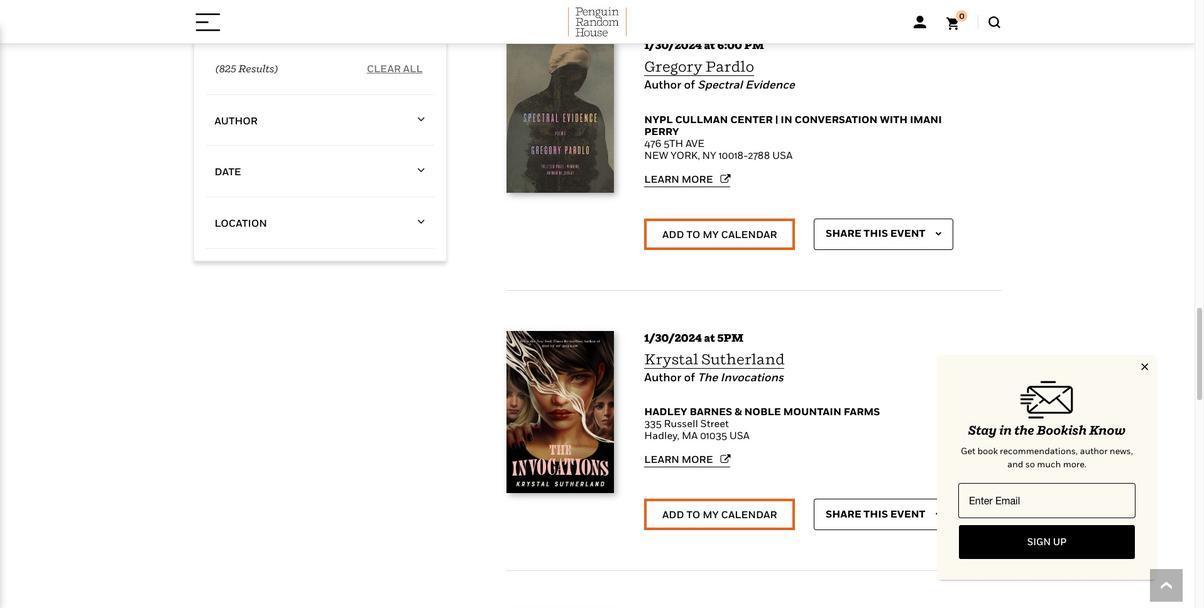 Task type: locate. For each thing, give the bounding box(es) containing it.
1/30/2024 up krystal
[[645, 331, 702, 344]]

1 vertical spatial to
[[687, 509, 701, 521]]

0 vertical spatial learn
[[645, 173, 680, 185]]

1 this from the top
[[864, 227, 888, 240]]

0 vertical spatial event
[[891, 227, 926, 240]]

ma
[[682, 430, 698, 442]]

1 vertical spatial learn more
[[645, 454, 713, 466]]

01035
[[700, 430, 727, 442]]

1/30/2024 at 6:00 pm gregory pardlo author of spectral evidence
[[645, 38, 795, 91]]

at for gregory
[[704, 38, 715, 51]]

event
[[891, 227, 926, 240], [891, 508, 926, 521]]

0 vertical spatial at
[[704, 38, 715, 51]]

shopping cart image
[[947, 10, 968, 30]]

calendar for author
[[721, 509, 777, 521]]

0 vertical spatial usa
[[773, 149, 793, 161]]

learn more link for pardlo
[[645, 173, 731, 185]]

1 share from the top
[[826, 227, 862, 240]]

2 add from the top
[[663, 509, 684, 521]]

angle up image up angle up icon
[[418, 114, 425, 126]]

russell
[[664, 418, 698, 430]]

hadley up ma
[[645, 406, 688, 418]]

1 horizontal spatial ,
[[698, 149, 700, 161]]

1 add to my calendar from the top
[[663, 228, 777, 241]]

event for gregory pardlo
[[891, 227, 926, 240]]

0 vertical spatial angle up image
[[418, 114, 425, 126]]

usa right 2788
[[773, 149, 793, 161]]

usa inside hadley barnes & noble mountain farms 335 russell street hadley , ma 01035 usa
[[730, 430, 750, 442]]

barnes
[[690, 406, 733, 418]]

0 horizontal spatial usa
[[730, 430, 750, 442]]

add to my calendar
[[663, 228, 777, 241], [663, 509, 777, 521]]

1 horizontal spatial usa
[[773, 149, 793, 161]]

author down gregory
[[645, 78, 682, 91]]

1 learn from the top
[[645, 173, 680, 185]]

0 horizontal spatial ,
[[677, 430, 680, 442]]

2 my from the top
[[703, 509, 719, 521]]

the
[[698, 371, 718, 384]]

1 more from the top
[[682, 173, 713, 185]]

1 vertical spatial more
[[682, 454, 713, 466]]

location
[[215, 217, 267, 229]]

learn down new
[[645, 173, 680, 185]]

1 vertical spatial at
[[704, 331, 715, 344]]

to
[[687, 228, 701, 241], [687, 509, 701, 521]]

1 vertical spatial of
[[684, 371, 695, 384]]

learn more link down york
[[645, 173, 731, 185]]

learn more for pardlo
[[645, 173, 713, 185]]

more down ma
[[682, 454, 713, 466]]

2 learn more from the top
[[645, 454, 713, 466]]

more
[[682, 173, 713, 185], [682, 454, 713, 466]]

center
[[731, 113, 773, 125]]

0 vertical spatial hadley
[[645, 406, 688, 418]]

1/30/2024 for sutherland
[[645, 331, 702, 344]]

share
[[826, 227, 862, 240], [826, 508, 862, 521]]

, left ma
[[677, 430, 680, 442]]

2 this from the top
[[864, 508, 888, 521]]

more down ny
[[682, 173, 713, 185]]

0 vertical spatial my
[[703, 228, 719, 241]]

share this event
[[826, 227, 926, 240], [826, 508, 926, 521]]

,
[[698, 149, 700, 161], [677, 430, 680, 442]]

1 vertical spatial hadley
[[645, 430, 677, 442]]

1 vertical spatial learn
[[645, 454, 680, 466]]

in
[[781, 113, 793, 125]]

0 vertical spatial this
[[864, 227, 888, 240]]

spectral evidence link
[[698, 78, 795, 91]]

learn more for author
[[645, 454, 713, 466]]

2 to from the top
[[687, 509, 701, 521]]

to for author
[[687, 509, 701, 521]]

0 vertical spatial share this event
[[826, 227, 926, 240]]

learn more link down ma
[[645, 454, 731, 466]]

0 vertical spatial add
[[663, 228, 684, 241]]

at
[[704, 38, 715, 51], [704, 331, 715, 344]]

2 at from the top
[[704, 331, 715, 344]]

1/30/2024 inside 1/30/2024 at 5pm krystal sutherland author of the invocations
[[645, 331, 702, 344]]

author inside 1/30/2024 at 6:00 pm gregory pardlo author of spectral evidence
[[645, 78, 682, 91]]

1 vertical spatial usa
[[730, 430, 750, 442]]

add
[[663, 228, 684, 241], [663, 509, 684, 521]]

penguin random house image
[[568, 8, 627, 36]]

2 calendar from the top
[[721, 509, 777, 521]]

5th
[[664, 137, 683, 149]]

learn more down york
[[645, 173, 713, 185]]

0 vertical spatial learn more
[[645, 173, 713, 185]]

2 event from the top
[[891, 508, 926, 521]]

1 at from the top
[[704, 38, 715, 51]]

1 vertical spatial share this event
[[826, 508, 926, 521]]

0 vertical spatial 1/30/2024
[[645, 38, 702, 51]]

calendar
[[721, 228, 777, 241], [721, 509, 777, 521]]

angle up image
[[418, 114, 425, 126], [418, 216, 425, 228]]

my
[[703, 228, 719, 241], [703, 509, 719, 521]]

spectral evidence image
[[506, 38, 614, 193]]

0 vertical spatial of
[[684, 78, 695, 91]]

of down gregory pardlo link
[[684, 78, 695, 91]]

1 vertical spatial 1/30/2024
[[645, 331, 702, 344]]

learn down 335
[[645, 454, 680, 466]]

1 to from the top
[[687, 228, 701, 241]]

to for pardlo
[[687, 228, 701, 241]]

at left 6:00
[[704, 38, 715, 51]]

usa down &
[[730, 430, 750, 442]]

1 learn more link from the top
[[645, 173, 731, 185]]

sign
[[1028, 536, 1051, 548]]

1 vertical spatial my
[[703, 509, 719, 521]]

1 vertical spatial angle up image
[[418, 216, 425, 228]]

0 vertical spatial share
[[826, 227, 862, 240]]

0 vertical spatial more
[[682, 173, 713, 185]]

author
[[645, 78, 682, 91], [215, 114, 258, 127], [645, 371, 682, 384]]

1 vertical spatial add to my calendar
[[663, 509, 777, 521]]

Enter Email email field
[[959, 483, 1136, 519]]

1/30/2024 inside 1/30/2024 at 6:00 pm gregory pardlo author of spectral evidence
[[645, 38, 702, 51]]

event for krystal sutherland
[[891, 508, 926, 521]]

invocations
[[721, 371, 784, 384]]

2 learn more link from the top
[[645, 454, 731, 466]]

clear
[[367, 62, 401, 74]]

2 more from the top
[[682, 454, 713, 466]]

0 vertical spatial learn more link
[[645, 173, 731, 185]]

know
[[1090, 423, 1126, 438]]

1 angle up image from the top
[[418, 114, 425, 126]]

1 calendar from the top
[[721, 228, 777, 241]]

2 share this event from the top
[[826, 508, 926, 521]]

1 vertical spatial event
[[891, 508, 926, 521]]

recommendations,
[[1000, 446, 1078, 456]]

of left the
[[684, 371, 695, 384]]

at left 5pm
[[704, 331, 715, 344]]

1 vertical spatial calendar
[[721, 509, 777, 521]]

pm
[[745, 38, 764, 51]]

2 1/30/2024 from the top
[[645, 331, 702, 344]]

×
[[1141, 356, 1150, 374]]

1 vertical spatial ,
[[677, 430, 680, 442]]

author up the date
[[215, 114, 258, 127]]

author down krystal
[[645, 371, 682, 384]]

the invocations link
[[698, 371, 784, 384]]

hadley left ma
[[645, 430, 677, 442]]

at inside 1/30/2024 at 5pm krystal sutherland author of the invocations
[[704, 331, 715, 344]]

2 learn from the top
[[645, 454, 680, 466]]

1 vertical spatial this
[[864, 508, 888, 521]]

more.
[[1064, 459, 1087, 470]]

2 of from the top
[[684, 371, 695, 384]]

0 vertical spatial author
[[645, 78, 682, 91]]

0 vertical spatial to
[[687, 228, 701, 241]]

learn more link
[[645, 173, 731, 185], [645, 454, 731, 466]]

all
[[403, 62, 423, 74]]

my for author
[[703, 509, 719, 521]]

1 of from the top
[[684, 78, 695, 91]]

2 share from the top
[[826, 508, 862, 521]]

conversation
[[795, 113, 878, 125]]

5pm
[[718, 331, 744, 344]]

share this event for krystal sutherland
[[826, 508, 926, 521]]

1 vertical spatial learn more link
[[645, 454, 731, 466]]

learn
[[645, 173, 680, 185], [645, 454, 680, 466]]

spectral
[[698, 78, 743, 91]]

476
[[645, 137, 662, 149]]

york
[[671, 149, 698, 161]]

0 vertical spatial calendar
[[721, 228, 777, 241]]

noble
[[745, 406, 781, 418]]

at inside 1/30/2024 at 6:00 pm gregory pardlo author of spectral evidence
[[704, 38, 715, 51]]

usa
[[773, 149, 793, 161], [730, 430, 750, 442]]

this
[[864, 227, 888, 240], [864, 508, 888, 521]]

1 vertical spatial share
[[826, 508, 862, 521]]

1 share this event from the top
[[826, 227, 926, 240]]

usa inside nypl cullman center | in conversation with imani perry 476 5th ave new york , ny 10018-2788 usa
[[773, 149, 793, 161]]

ave
[[686, 137, 705, 149]]

angle up image down angle up icon
[[418, 216, 425, 228]]

1 vertical spatial add
[[663, 509, 684, 521]]

learn more down ma
[[645, 454, 713, 466]]

1 1/30/2024 from the top
[[645, 38, 702, 51]]

1 learn more from the top
[[645, 173, 713, 185]]

2788
[[748, 149, 770, 161]]

1 event from the top
[[891, 227, 926, 240]]

2 angle up image from the top
[[418, 216, 425, 228]]

news,
[[1110, 446, 1134, 456]]

add for pardlo
[[663, 228, 684, 241]]

1/30/2024
[[645, 38, 702, 51], [645, 331, 702, 344]]

1/30/2024 up gregory
[[645, 38, 702, 51]]

more for pardlo
[[682, 173, 713, 185]]

1 add from the top
[[663, 228, 684, 241]]

results)
[[238, 62, 278, 75]]

2 add to my calendar from the top
[[663, 509, 777, 521]]

, inside hadley barnes & noble mountain farms 335 russell street hadley , ma 01035 usa
[[677, 430, 680, 442]]

0 vertical spatial add to my calendar
[[663, 228, 777, 241]]

add to my calendar for pardlo
[[663, 228, 777, 241]]

calendar for pardlo
[[721, 228, 777, 241]]

, left ny
[[698, 149, 700, 161]]

0 vertical spatial ,
[[698, 149, 700, 161]]

2 vertical spatial author
[[645, 371, 682, 384]]

sign in image
[[914, 16, 926, 28]]

learn more
[[645, 173, 713, 185], [645, 454, 713, 466]]

cullman
[[675, 113, 728, 125]]

of
[[684, 78, 695, 91], [684, 371, 695, 384]]

1 my from the top
[[703, 228, 719, 241]]

the
[[1015, 423, 1035, 438]]

hadley
[[645, 406, 688, 418], [645, 430, 677, 442]]

more for author
[[682, 454, 713, 466]]

mountain
[[784, 406, 842, 418]]

angle up image for location
[[418, 216, 425, 228]]

new
[[645, 149, 669, 161]]

street
[[701, 418, 729, 430]]



Task type: vqa. For each thing, say whether or not it's contained in the screenshot.
the Hadley Barnes & Noble Mountain Farms 335 Russell Street Hadley , MA 01035 USA
yes



Task type: describe. For each thing, give the bounding box(es) containing it.
stay
[[969, 423, 997, 438]]

this for gregory pardlo
[[864, 227, 888, 240]]

and
[[1008, 459, 1024, 470]]

add for author
[[663, 509, 684, 521]]

krystal sutherland link
[[645, 351, 785, 369]]

sign up
[[1028, 536, 1067, 548]]

author inside 1/30/2024 at 5pm krystal sutherland author of the invocations
[[645, 371, 682, 384]]

|
[[775, 113, 779, 125]]

(825
[[216, 62, 236, 75]]

so
[[1026, 459, 1035, 470]]

imani
[[910, 113, 942, 125]]

much
[[1038, 459, 1061, 470]]

of inside 1/30/2024 at 5pm krystal sutherland author of the invocations
[[684, 371, 695, 384]]

krystal
[[645, 351, 699, 368]]

farms
[[844, 406, 881, 418]]

the invocations image
[[506, 331, 614, 493]]

perry
[[645, 125, 679, 137]]

at for sutherland
[[704, 331, 715, 344]]

gregory pardlo link
[[645, 58, 755, 76]]

hadley barnes & noble mountain farms 335 russell street hadley , ma 01035 usa
[[645, 406, 881, 442]]

10018-
[[719, 149, 748, 161]]

add to my calendar for author
[[663, 509, 777, 521]]

335
[[645, 418, 662, 430]]

6:00
[[718, 38, 742, 51]]

get book recommendations, author news, and so much more.
[[961, 446, 1134, 470]]

ny
[[703, 149, 717, 161]]

angle up image
[[418, 165, 425, 177]]

learn for pardlo
[[645, 173, 680, 185]]

nypl cullman center | in conversation with imani perry 476 5th ave new york , ny 10018-2788 usa
[[645, 113, 942, 161]]

(825 results)
[[216, 62, 278, 75]]

1/30/2024 for gregory
[[645, 38, 702, 51]]

1 hadley from the top
[[645, 406, 688, 418]]

author
[[1080, 446, 1108, 456]]

stay in the bookish know
[[969, 423, 1126, 438]]

this for krystal sutherland
[[864, 508, 888, 521]]

share this event for gregory pardlo
[[826, 227, 926, 240]]

clear all
[[367, 62, 423, 74]]

sutherland
[[702, 351, 785, 368]]

share for krystal sutherland
[[826, 508, 862, 521]]

sign up button
[[959, 525, 1136, 560]]

1 vertical spatial author
[[215, 114, 258, 127]]

date
[[215, 165, 241, 178]]

with
[[880, 113, 908, 125]]

pardlo
[[706, 58, 755, 75]]

× button
[[1141, 356, 1150, 374]]

up
[[1053, 536, 1067, 548]]

search image
[[989, 16, 1001, 28]]

2 hadley from the top
[[645, 430, 677, 442]]

book
[[978, 446, 998, 456]]

share for gregory pardlo
[[826, 227, 862, 240]]

gregory
[[645, 58, 703, 75]]

learn more link for author
[[645, 454, 731, 466]]

1/30/2024 at 5pm krystal sutherland author of the invocations
[[645, 331, 785, 384]]

in
[[1000, 423, 1012, 438]]

evidence
[[746, 78, 795, 91]]

learn for author
[[645, 454, 680, 466]]

angle up image for author
[[418, 114, 425, 126]]

, inside nypl cullman center | in conversation with imani perry 476 5th ave new york , ny 10018-2788 usa
[[698, 149, 700, 161]]

of inside 1/30/2024 at 6:00 pm gregory pardlo author of spectral evidence
[[684, 78, 695, 91]]

&
[[735, 406, 742, 418]]

my for pardlo
[[703, 228, 719, 241]]

bookish
[[1037, 423, 1087, 438]]

get
[[961, 446, 976, 456]]

nypl
[[645, 113, 673, 125]]

filter events image
[[218, 28, 230, 37]]



